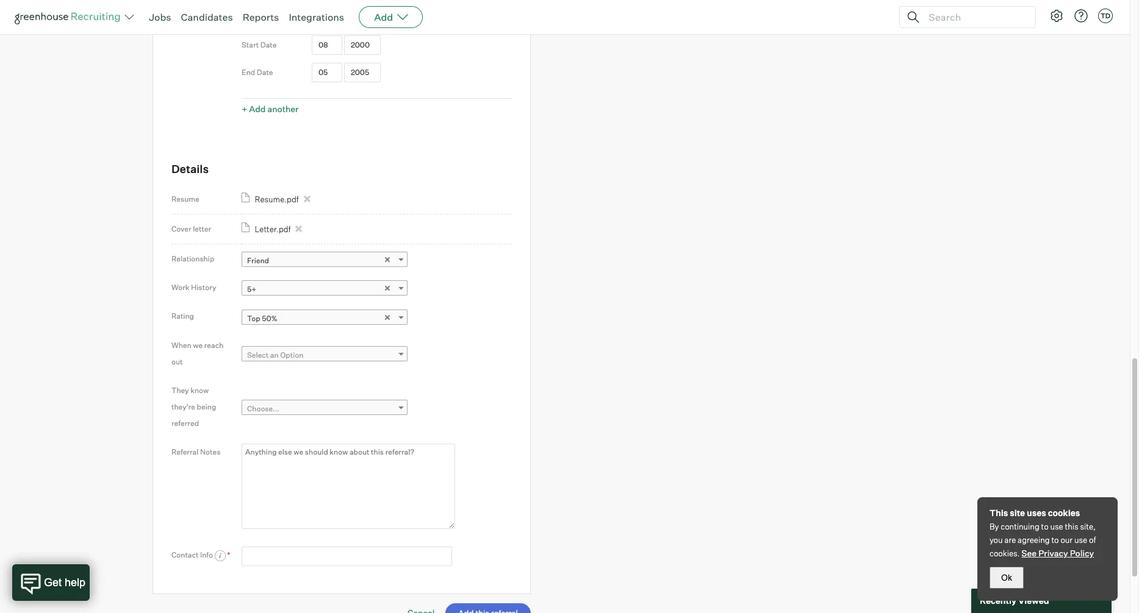 Task type: locate. For each thing, give the bounding box(es) containing it.
add right + on the top left
[[249, 104, 266, 114]]

yyyy text field for start date
[[344, 35, 381, 55]]

start
[[242, 41, 259, 50]]

+ add another
[[242, 104, 299, 114]]

when we reach out
[[171, 341, 224, 367]]

select
[[247, 351, 269, 360]]

to down uses
[[1041, 522, 1049, 532]]

Referral Notes text field
[[242, 444, 455, 529]]

1 vertical spatial mm text field
[[312, 63, 342, 82]]

continuing
[[1001, 522, 1040, 532]]

1 vertical spatial yyyy text field
[[344, 63, 381, 82]]

0 vertical spatial mm text field
[[312, 35, 342, 55]]

are
[[1005, 536, 1016, 545]]

start date
[[242, 41, 277, 50]]

None submit
[[446, 604, 531, 614]]

reach
[[204, 341, 224, 350]]

use left of
[[1074, 536, 1087, 545]]

0 horizontal spatial add
[[249, 104, 266, 114]]

reports
[[243, 11, 279, 23]]

0 horizontal spatial to
[[1041, 522, 1049, 532]]

1 vertical spatial date
[[257, 68, 273, 77]]

referral notes
[[171, 448, 220, 457]]

1 horizontal spatial to
[[1052, 536, 1059, 545]]

they know they're being referred
[[171, 386, 216, 428]]

see privacy policy
[[1022, 549, 1094, 559]]

resume
[[171, 195, 199, 204]]

add inside popup button
[[374, 11, 393, 23]]

we
[[193, 341, 203, 350]]

contact
[[171, 551, 198, 560]]

of
[[1089, 536, 1096, 545]]

+ add another link
[[242, 104, 299, 114]]

1 horizontal spatial add
[[374, 11, 393, 23]]

resume.pdf
[[255, 195, 299, 204]]

our
[[1061, 536, 1073, 545]]

history
[[191, 283, 216, 292]]

option
[[280, 351, 303, 360]]

0 vertical spatial yyyy text field
[[344, 35, 381, 55]]

date right start
[[260, 41, 277, 50]]

*
[[227, 551, 230, 560]]

0 vertical spatial use
[[1050, 522, 1063, 532]]

notes
[[200, 448, 220, 457]]

recently viewed
[[980, 596, 1049, 607]]

they're
[[171, 403, 195, 412]]

2 mm text field from the top
[[312, 63, 342, 82]]

agreeing
[[1018, 536, 1050, 545]]

use
[[1050, 522, 1063, 532], [1074, 536, 1087, 545]]

1 vertical spatial add
[[249, 104, 266, 114]]

you
[[990, 536, 1003, 545]]

td
[[1101, 12, 1111, 20]]

5+
[[247, 285, 256, 294]]

this site uses cookies
[[990, 508, 1080, 519]]

to
[[1041, 522, 1049, 532], [1052, 536, 1059, 545]]

2 yyyy text field from the top
[[344, 63, 381, 82]]

top 50%
[[247, 314, 277, 323]]

0 vertical spatial date
[[260, 41, 277, 50]]

work history
[[171, 283, 216, 292]]

contact info
[[171, 551, 215, 560]]

use left 'this'
[[1050, 522, 1063, 532]]

add
[[374, 11, 393, 23], [249, 104, 266, 114]]

choose... link
[[242, 400, 408, 418]]

1 horizontal spatial use
[[1074, 536, 1087, 545]]

relationship
[[171, 254, 214, 264]]

letter
[[193, 225, 211, 234]]

configure image
[[1049, 9, 1064, 23]]

0 vertical spatial add
[[374, 11, 393, 23]]

end date
[[242, 68, 273, 77]]

know
[[190, 386, 209, 395]]

None text field
[[242, 547, 452, 567]]

add right engineering
[[374, 11, 393, 23]]

select an option link
[[242, 347, 408, 364]]

50%
[[262, 314, 277, 323]]

1 mm text field from the top
[[312, 35, 342, 55]]

this
[[990, 508, 1008, 519]]

by
[[990, 522, 999, 532]]

1 yyyy text field from the top
[[344, 35, 381, 55]]

referred
[[171, 419, 199, 428]]

date right the end
[[257, 68, 273, 77]]

mm text field for end date
[[312, 63, 342, 82]]

td button
[[1096, 6, 1115, 26]]

jobs
[[149, 11, 171, 23]]

date
[[260, 41, 277, 50], [257, 68, 273, 77]]

YYYY text field
[[344, 35, 381, 55], [344, 63, 381, 82]]

MM text field
[[312, 35, 342, 55], [312, 63, 342, 82]]

to left 'our'
[[1052, 536, 1059, 545]]

candidates link
[[181, 11, 233, 23]]

choose...
[[247, 404, 280, 414]]

greenhouse recruiting image
[[15, 10, 124, 24]]

discipline
[[242, 13, 275, 22]]

1 vertical spatial use
[[1074, 536, 1087, 545]]

integrations
[[289, 11, 344, 23]]



Task type: vqa. For each thing, say whether or not it's contained in the screenshot.
candidate.fyi's on the top left of the page
no



Task type: describe. For each thing, give the bounding box(es) containing it.
candidates
[[181, 11, 233, 23]]

integrations link
[[289, 11, 344, 23]]

date for end date
[[257, 68, 273, 77]]

select an option
[[247, 351, 303, 360]]

top 50% link
[[242, 310, 408, 327]]

add button
[[359, 6, 423, 28]]

yyyy text field for end date
[[344, 63, 381, 82]]

another
[[268, 104, 299, 114]]

privacy
[[1039, 549, 1068, 559]]

engineering
[[317, 14, 359, 23]]

friend
[[247, 256, 269, 266]]

out
[[171, 357, 183, 367]]

education element
[[242, 0, 512, 118]]

uses
[[1027, 508, 1046, 519]]

top
[[247, 314, 260, 323]]

site,
[[1080, 522, 1096, 532]]

cookies
[[1048, 508, 1080, 519]]

an
[[270, 351, 279, 360]]

info
[[200, 551, 213, 560]]

0 vertical spatial to
[[1041, 522, 1049, 532]]

engineering link
[[312, 9, 478, 27]]

td button
[[1098, 9, 1113, 23]]

they
[[171, 386, 189, 395]]

viewed
[[1018, 596, 1049, 607]]

ok
[[1001, 574, 1012, 583]]

0 horizontal spatial use
[[1050, 522, 1063, 532]]

by continuing to use this site, you are agreeing to our use of cookies.
[[990, 522, 1096, 559]]

add inside education element
[[249, 104, 266, 114]]

referral
[[171, 448, 199, 457]]

jobs link
[[149, 11, 171, 23]]

5+ link
[[242, 281, 408, 299]]

work
[[171, 283, 189, 292]]

1 vertical spatial to
[[1052, 536, 1059, 545]]

date for start date
[[260, 41, 277, 50]]

cookies.
[[990, 549, 1020, 559]]

+
[[242, 104, 247, 114]]

when
[[171, 341, 191, 350]]

Search text field
[[926, 8, 1024, 26]]

recently
[[980, 596, 1017, 607]]

letter.pdf
[[255, 225, 291, 234]]

friend link
[[242, 252, 408, 270]]

site
[[1010, 508, 1025, 519]]

this
[[1065, 522, 1079, 532]]

rating
[[171, 312, 194, 321]]

cover
[[171, 225, 191, 234]]

see
[[1022, 549, 1037, 559]]

ok button
[[990, 567, 1024, 589]]

cover letter
[[171, 225, 211, 234]]

being
[[197, 403, 216, 412]]

details
[[171, 163, 209, 176]]

reports link
[[243, 11, 279, 23]]

see privacy policy link
[[1022, 549, 1094, 559]]

mm text field for start date
[[312, 35, 342, 55]]

policy
[[1070, 549, 1094, 559]]

end
[[242, 68, 255, 77]]



